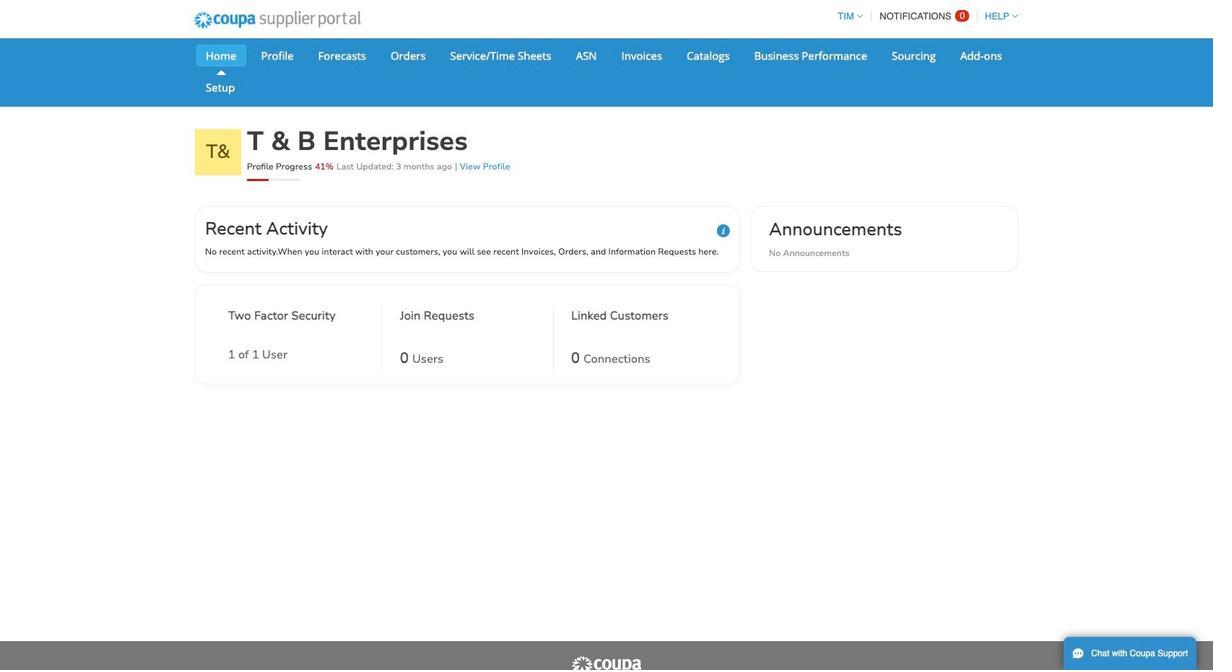 Task type: locate. For each thing, give the bounding box(es) containing it.
t& image
[[195, 129, 241, 175]]

0 vertical spatial coupa supplier portal image
[[184, 2, 370, 38]]

navigation
[[831, 2, 1018, 30]]

1 horizontal spatial coupa supplier portal image
[[570, 656, 643, 671]]

coupa supplier portal image
[[184, 2, 370, 38], [570, 656, 643, 671]]

0 horizontal spatial coupa supplier portal image
[[184, 2, 370, 38]]



Task type: vqa. For each thing, say whether or not it's contained in the screenshot.
Coupa Supplier Portal image
yes



Task type: describe. For each thing, give the bounding box(es) containing it.
1 vertical spatial coupa supplier portal image
[[570, 656, 643, 671]]

additional information image
[[717, 225, 730, 238]]



